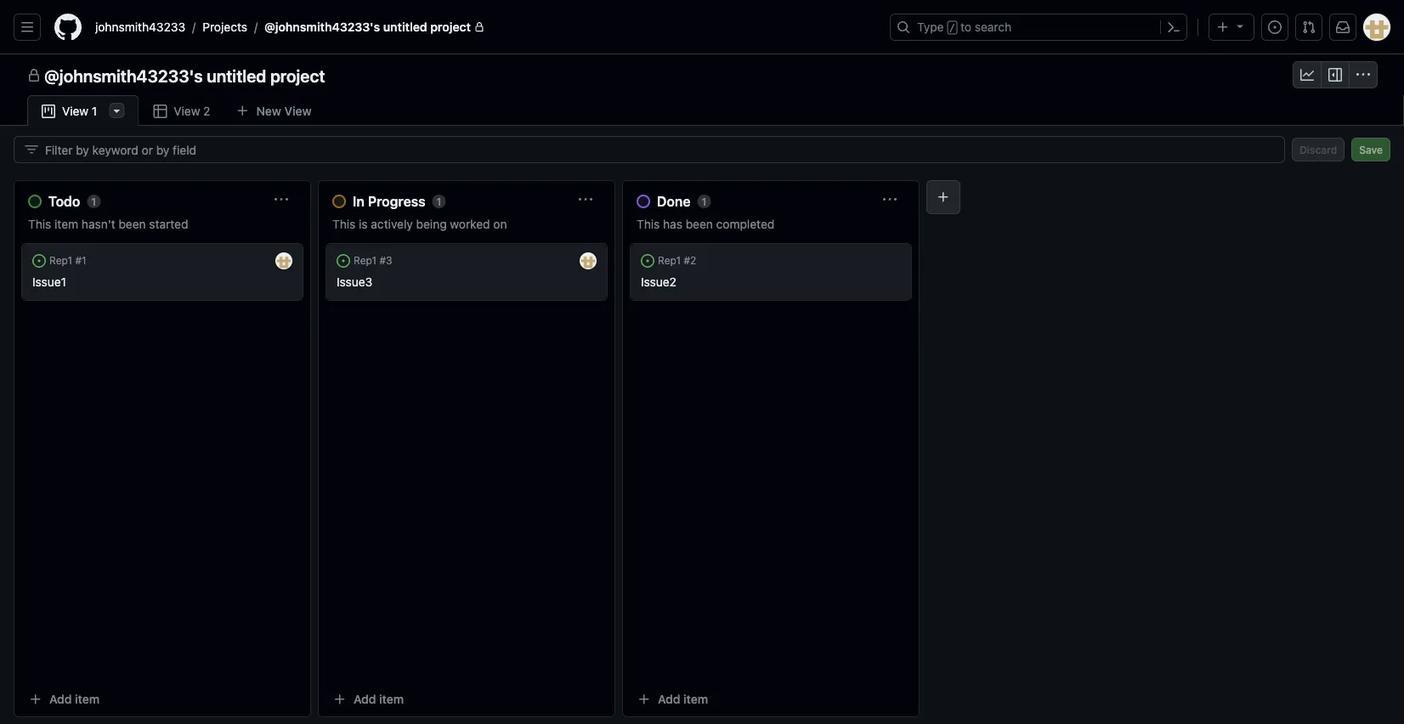 Task type: vqa. For each thing, say whether or not it's contained in the screenshot.
the leftmost been
yes



Task type: describe. For each thing, give the bounding box(es) containing it.
open issue image
[[32, 254, 46, 268]]

rep1 # 2
[[658, 255, 696, 267]]

1 down hasn't
[[82, 255, 86, 267]]

issue3 button
[[337, 275, 373, 289]]

plus image
[[1216, 20, 1230, 34]]

issue2 button
[[641, 275, 677, 289]]

rep1 for in progress
[[354, 255, 377, 267]]

done
[[657, 193, 691, 210]]

sc 9kayk9 0 image inside "view 2" link
[[153, 105, 167, 118]]

type
[[917, 20, 944, 34]]

project inside navigation
[[270, 65, 325, 85]]

this for in progress
[[332, 217, 356, 231]]

item
[[54, 217, 78, 231]]

untitled inside project navigation
[[207, 65, 266, 85]]

this has been completed
[[637, 217, 774, 231]]

more actions image for 1
[[93, 254, 107, 268]]

3
[[386, 255, 392, 267]]

lock image
[[474, 22, 484, 32]]

this is actively being worked on
[[332, 217, 507, 231]]

todo
[[48, 193, 80, 210]]

command palette image
[[1167, 20, 1181, 34]]

@johnsmith43233's untitled project inside list
[[264, 20, 471, 34]]

to
[[960, 20, 971, 34]]

new view button
[[225, 97, 323, 125]]

notifications image
[[1336, 20, 1350, 34]]

@johnsmith43233's inside project navigation
[[44, 65, 203, 85]]

2 horizontal spatial sc 9kayk9 0 image
[[1300, 68, 1314, 82]]

1 for todo
[[91, 195, 96, 207]]

is
[[359, 217, 368, 231]]

issue1 button
[[32, 275, 66, 289]]

new view
[[256, 104, 312, 118]]

this for todo
[[28, 217, 51, 231]]

johnsmith43233 / projects /
[[95, 20, 258, 34]]

rep1 # 3
[[354, 255, 392, 267]]

has
[[663, 217, 682, 231]]

rep1 for todo
[[49, 255, 72, 267]]

project navigation
[[0, 54, 1404, 95]]

view 1 link
[[27, 95, 139, 127]]

progress
[[368, 193, 425, 210]]

open issue image for rep1 # 3
[[337, 254, 350, 268]]

in progress
[[353, 193, 425, 210]]

2 inside "view 2" link
[[203, 104, 210, 118]]

johnsmith43233 link
[[88, 14, 192, 41]]

discard button
[[1292, 138, 1345, 161]]

homepage image
[[54, 14, 82, 41]]

/ for johnsmith43233
[[192, 20, 196, 34]]

view for view 1
[[62, 104, 89, 118]]

issue1
[[32, 275, 66, 289]]

git pull request image
[[1302, 20, 1316, 34]]



Task type: locate. For each thing, give the bounding box(es) containing it.
untitled up new
[[207, 65, 266, 85]]

# down this has been completed
[[684, 255, 690, 267]]

johnsmith43233 image for in progress
[[580, 252, 597, 269]]

2 open issue image from the left
[[641, 254, 654, 268]]

1 horizontal spatial view
[[174, 104, 200, 118]]

1 horizontal spatial more actions image
[[703, 254, 717, 268]]

1 # from the left
[[75, 255, 82, 267]]

3 # from the left
[[684, 255, 690, 267]]

1 horizontal spatial sc 9kayk9 0 image
[[153, 105, 167, 118]]

1 horizontal spatial @johnsmith43233's
[[264, 20, 380, 34]]

view right view options for view 1 image
[[174, 104, 200, 118]]

open issue image up issue3 button
[[337, 254, 350, 268]]

add a new column to the board image
[[937, 190, 950, 204]]

1 more actions image from the left
[[93, 254, 107, 268]]

view left view options for view 1 image
[[62, 104, 89, 118]]

view for view 2
[[174, 104, 200, 118]]

sc 9kayk9 0 image down git pull request icon
[[1300, 68, 1314, 82]]

being
[[416, 217, 447, 231]]

this
[[28, 217, 51, 231], [332, 217, 356, 231], [637, 217, 660, 231]]

#
[[75, 255, 82, 267], [379, 255, 386, 267], [684, 255, 690, 267]]

sc 9kayk9 0 image up view 1 link
[[27, 69, 41, 82]]

1 vertical spatial project
[[270, 65, 325, 85]]

1 been from the left
[[119, 217, 146, 231]]

3 this from the left
[[637, 217, 660, 231]]

0 vertical spatial 2
[[203, 104, 210, 118]]

in
[[353, 193, 365, 210]]

this left has in the left of the page
[[637, 217, 660, 231]]

new
[[256, 104, 281, 118]]

0 horizontal spatial view
[[62, 104, 89, 118]]

rep1 up issue2 button
[[658, 255, 681, 267]]

on
[[493, 217, 507, 231]]

0 vertical spatial project
[[430, 20, 471, 34]]

rep1 # 1
[[49, 255, 86, 267]]

2 inside tab panel
[[690, 255, 696, 267]]

0 horizontal spatial @johnsmith43233's
[[44, 65, 203, 85]]

started
[[149, 217, 188, 231]]

sc 9kayk9 0 image down notifications image
[[1328, 68, 1342, 82]]

untitled inside list
[[383, 20, 427, 34]]

more actions image right rep1 # 2
[[703, 254, 717, 268]]

sc 9kayk9 0 image inside view filters region
[[25, 143, 38, 156]]

tab panel containing todo
[[0, 126, 1404, 724]]

0 vertical spatial untitled
[[383, 20, 427, 34]]

todo column menu image
[[275, 193, 288, 207]]

1 horizontal spatial /
[[254, 20, 258, 34]]

1 this from the left
[[28, 217, 51, 231]]

projects
[[202, 20, 247, 34]]

2 johnsmith43233 image from the left
[[580, 252, 597, 269]]

1 johnsmith43233 image from the left
[[275, 252, 292, 269]]

sc 9kayk9 0 image up save
[[1356, 68, 1370, 82]]

rep1
[[49, 255, 72, 267], [354, 255, 377, 267], [658, 255, 681, 267]]

# down actively
[[379, 255, 386, 267]]

view
[[284, 104, 312, 118], [62, 104, 89, 118], [174, 104, 200, 118]]

3 view from the left
[[174, 104, 200, 118]]

2 down this has been completed
[[690, 255, 696, 267]]

view 2
[[174, 104, 210, 118]]

rep1 right open issue icon
[[49, 255, 72, 267]]

worked
[[450, 217, 490, 231]]

2 horizontal spatial rep1
[[658, 255, 681, 267]]

view right new
[[284, 104, 312, 118]]

1 rep1 from the left
[[49, 255, 72, 267]]

Filter by keyword or by field field
[[45, 137, 1271, 162]]

list containing johnsmith43233 / projects /
[[88, 14, 880, 41]]

projects link
[[196, 14, 254, 41]]

2 horizontal spatial view
[[284, 104, 312, 118]]

johnsmith43233 image
[[275, 252, 292, 269], [580, 252, 597, 269]]

0 vertical spatial @johnsmith43233's
[[264, 20, 380, 34]]

hasn't
[[81, 217, 115, 231]]

0 horizontal spatial #
[[75, 255, 82, 267]]

1 horizontal spatial rep1
[[354, 255, 377, 267]]

0 horizontal spatial been
[[119, 217, 146, 231]]

been right hasn't
[[119, 217, 146, 231]]

0 horizontal spatial untitled
[[207, 65, 266, 85]]

/ inside type / to search
[[949, 22, 955, 34]]

this for done
[[637, 217, 660, 231]]

tab panel
[[0, 126, 1404, 724]]

2 this from the left
[[332, 217, 356, 231]]

1 vertical spatial untitled
[[207, 65, 266, 85]]

2 horizontal spatial /
[[949, 22, 955, 34]]

0 horizontal spatial 2
[[203, 104, 210, 118]]

actively
[[371, 217, 413, 231]]

untitled
[[383, 20, 427, 34], [207, 65, 266, 85]]

2 more actions image from the left
[[703, 254, 717, 268]]

1 horizontal spatial project
[[430, 20, 471, 34]]

/ right projects
[[254, 20, 258, 34]]

1 horizontal spatial untitled
[[383, 20, 427, 34]]

1 for done
[[702, 195, 707, 207]]

triangle down image
[[1233, 19, 1247, 33]]

this left is
[[332, 217, 356, 231]]

view options for view 1 image
[[110, 104, 123, 117]]

view filters region
[[14, 136, 1390, 163]]

johnsmith43233 image down "todo column menu" icon
[[275, 252, 292, 269]]

# for in progress
[[379, 255, 386, 267]]

more actions image for 2
[[703, 254, 717, 268]]

3 rep1 from the left
[[658, 255, 681, 267]]

project
[[430, 20, 471, 34], [270, 65, 325, 85]]

2 horizontal spatial this
[[637, 217, 660, 231]]

1 for in progress
[[437, 195, 442, 207]]

save button
[[1352, 138, 1390, 161]]

issue3
[[337, 275, 373, 289]]

this left item
[[28, 217, 51, 231]]

type / to search
[[917, 20, 1012, 34]]

discard
[[1299, 144, 1337, 156]]

done column menu image
[[883, 193, 897, 207]]

this item hasn't been started
[[28, 217, 188, 231]]

open issue image up issue2 button
[[641, 254, 654, 268]]

view inside popup button
[[284, 104, 312, 118]]

tab list
[[27, 95, 350, 127]]

in progress column menu image
[[579, 193, 592, 207]]

sc 9kayk9 0 image inside view 1 link
[[42, 105, 55, 118]]

save
[[1359, 144, 1383, 156]]

/ left 'to'
[[949, 22, 955, 34]]

johnsmith43233 image for todo
[[275, 252, 292, 269]]

1 horizontal spatial been
[[686, 217, 713, 231]]

0 vertical spatial @johnsmith43233's untitled project
[[264, 20, 471, 34]]

1 horizontal spatial this
[[332, 217, 356, 231]]

2 rep1 from the left
[[354, 255, 377, 267]]

open issue image for rep1 # 2
[[641, 254, 654, 268]]

open issue image
[[337, 254, 350, 268], [641, 254, 654, 268]]

@johnsmith43233's untitled project
[[264, 20, 471, 34], [44, 65, 325, 85]]

sc 9kayk9 0 image
[[1328, 68, 1342, 82], [1356, 68, 1370, 82], [42, 105, 55, 118], [25, 143, 38, 156]]

1 open issue image from the left
[[337, 254, 350, 268]]

1 horizontal spatial johnsmith43233 image
[[580, 252, 597, 269]]

0 horizontal spatial johnsmith43233 image
[[275, 252, 292, 269]]

# for todo
[[75, 255, 82, 267]]

2 view from the left
[[62, 104, 89, 118]]

tab list containing new view
[[27, 95, 350, 127]]

search
[[975, 20, 1012, 34]]

@johnsmith43233's untitled project link
[[258, 14, 491, 41]]

1 left view options for view 1 image
[[92, 104, 97, 118]]

0 horizontal spatial rep1
[[49, 255, 72, 267]]

/ for type
[[949, 22, 955, 34]]

1 view from the left
[[284, 104, 312, 118]]

1 horizontal spatial #
[[379, 255, 386, 267]]

sc 9kayk9 0 image
[[1300, 68, 1314, 82], [27, 69, 41, 82], [153, 105, 167, 118]]

untitled left lock icon
[[383, 20, 427, 34]]

0 horizontal spatial more actions image
[[93, 254, 107, 268]]

@johnsmith43233's
[[264, 20, 380, 34], [44, 65, 203, 85]]

1 vertical spatial @johnsmith43233's
[[44, 65, 203, 85]]

1 up 'being'
[[437, 195, 442, 207]]

1 up hasn't
[[91, 195, 96, 207]]

sc 9kayk9 0 image left "view 1"
[[42, 105, 55, 118]]

view 1
[[62, 104, 97, 118]]

more actions image right rep1 # 1
[[93, 254, 107, 268]]

been
[[119, 217, 146, 231], [686, 217, 713, 231]]

issue2
[[641, 275, 677, 289]]

more actions image
[[93, 254, 107, 268], [703, 254, 717, 268]]

2 left new
[[203, 104, 210, 118]]

2 # from the left
[[379, 255, 386, 267]]

2
[[203, 104, 210, 118], [690, 255, 696, 267]]

view 2 link
[[139, 95, 225, 127]]

1 inside tab list
[[92, 104, 97, 118]]

johnsmith43233
[[95, 20, 185, 34]]

2 been from the left
[[686, 217, 713, 231]]

1 horizontal spatial 2
[[690, 255, 696, 267]]

0 horizontal spatial sc 9kayk9 0 image
[[27, 69, 41, 82]]

/ left projects
[[192, 20, 196, 34]]

1 up this has been completed
[[702, 195, 707, 207]]

0 horizontal spatial /
[[192, 20, 196, 34]]

0 horizontal spatial open issue image
[[337, 254, 350, 268]]

/
[[192, 20, 196, 34], [254, 20, 258, 34], [949, 22, 955, 34]]

sc 9kayk9 0 image left view 2
[[153, 105, 167, 118]]

sc 9kayk9 0 image down view 1 link
[[25, 143, 38, 156]]

2 horizontal spatial #
[[684, 255, 690, 267]]

0 horizontal spatial this
[[28, 217, 51, 231]]

issue opened image
[[1268, 20, 1282, 34]]

1 vertical spatial 2
[[690, 255, 696, 267]]

completed
[[716, 217, 774, 231]]

# down item
[[75, 255, 82, 267]]

1
[[92, 104, 97, 118], [91, 195, 96, 207], [437, 195, 442, 207], [702, 195, 707, 207], [82, 255, 86, 267]]

@johnsmith43233's untitled project inside project navigation
[[44, 65, 325, 85]]

1 vertical spatial @johnsmith43233's untitled project
[[44, 65, 325, 85]]

project up new view
[[270, 65, 325, 85]]

0 horizontal spatial project
[[270, 65, 325, 85]]

1 horizontal spatial open issue image
[[641, 254, 654, 268]]

rep1 up issue3
[[354, 255, 377, 267]]

list
[[88, 14, 880, 41]]

been right has in the left of the page
[[686, 217, 713, 231]]

johnsmith43233 image down in progress column menu 'image'
[[580, 252, 597, 269]]

project left lock icon
[[430, 20, 471, 34]]



